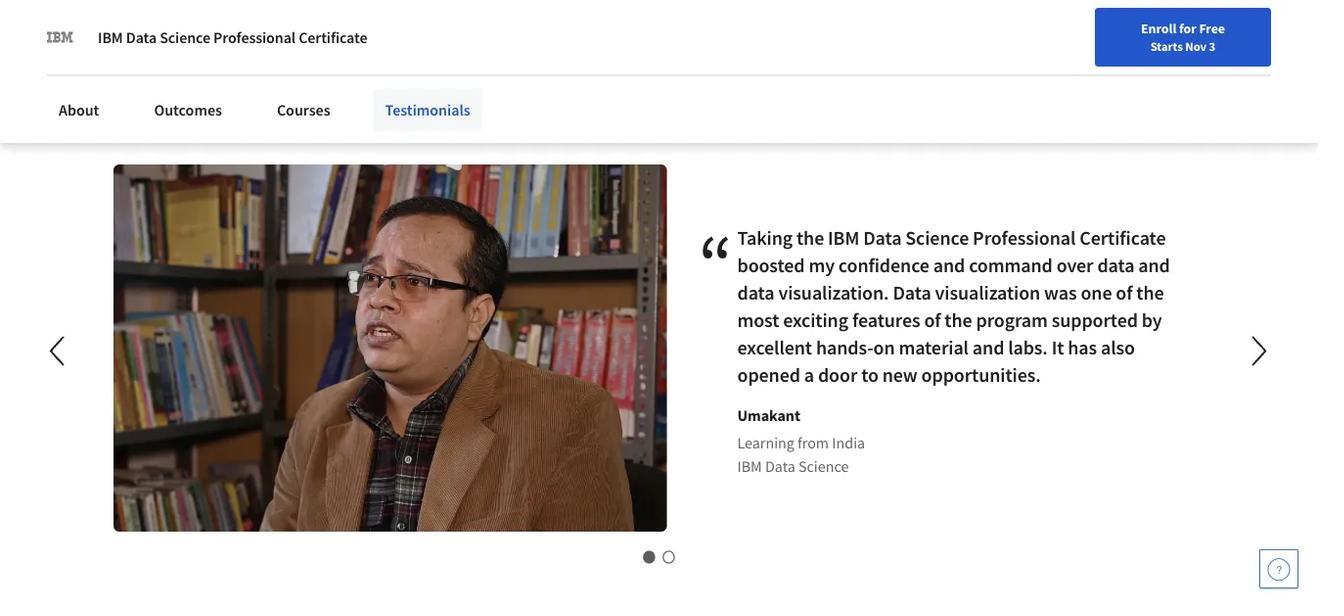 Task type: describe. For each thing, give the bounding box(es) containing it.
help center image
[[1268, 557, 1292, 581]]

2 horizontal spatial and
[[1139, 253, 1171, 277]]

also
[[1102, 335, 1136, 360]]

ibm data science professional certificate
[[98, 27, 368, 47]]

your
[[871, 62, 897, 79]]

labs.
[[1009, 335, 1048, 360]]

data up features at the right bottom of the page
[[893, 280, 932, 305]]

courses link
[[265, 88, 342, 131]]

visualization.
[[779, 280, 890, 305]]

data up confidence
[[864, 225, 902, 250]]

india
[[833, 433, 866, 453]]

opportunities.
[[922, 362, 1042, 387]]

1 horizontal spatial and
[[973, 335, 1005, 360]]

door
[[819, 362, 858, 387]]

confidence
[[839, 253, 930, 277]]

0 vertical spatial of
[[1117, 280, 1133, 305]]

career
[[488, 83, 562, 117]]

testimonials link
[[374, 88, 482, 131]]

supported
[[1052, 308, 1139, 332]]

command
[[970, 253, 1053, 277]]

hands-
[[817, 335, 874, 360]]

enroll for free starts nov 3
[[1142, 20, 1226, 54]]

0 horizontal spatial and
[[934, 253, 966, 277]]

nov
[[1186, 38, 1208, 54]]

choose
[[189, 83, 272, 117]]

from
[[798, 433, 829, 453]]

certificate inside " taking the ibm data science professional certificate boosted my confidence and command over data and data visualization. data visualization was one of the most exciting features of the program supported by excellent hands-on material and labs. it has also opened a door to new opportunities.
[[1080, 225, 1167, 250]]

1 vertical spatial for
[[388, 83, 421, 117]]

starts
[[1151, 38, 1184, 54]]

ibm image
[[47, 24, 74, 51]]

was
[[1045, 280, 1078, 305]]

3
[[1210, 38, 1216, 54]]

one
[[1081, 280, 1113, 305]]

has
[[1069, 335, 1098, 360]]

professional inside " taking the ibm data science professional certificate boosted my confidence and command over data and data visualization. data visualization was one of the most exciting features of the program supported by excellent hands-on material and labs. it has also opened a door to new opportunities.
[[973, 225, 1077, 250]]

banner navigation
[[16, 0, 551, 39]]

umakant learning from india ibm data science
[[738, 406, 866, 477]]

a
[[805, 362, 815, 387]]

on
[[874, 335, 895, 360]]

by
[[1143, 308, 1163, 332]]

boosted
[[738, 253, 805, 277]]

outcomes
[[154, 100, 222, 119]]

new
[[900, 62, 925, 79]]

find
[[843, 62, 868, 79]]

2 horizontal spatial the
[[1137, 280, 1165, 305]]

go to previous testimonial image
[[36, 328, 81, 375]]

my
[[809, 253, 835, 277]]

0 horizontal spatial certificate
[[299, 27, 368, 47]]

1 horizontal spatial data
[[1098, 253, 1135, 277]]



Task type: locate. For each thing, give the bounding box(es) containing it.
1 vertical spatial data
[[738, 280, 775, 305]]

the up material
[[945, 308, 973, 332]]

" taking the ibm data science professional certificate boosted my confidence and command over data and data visualization. data visualization was one of the most exciting features of the program supported by excellent hands-on material and labs. it has also opened a door to new opportunities.
[[699, 213, 1171, 387]]

ibm
[[98, 27, 123, 47], [828, 225, 860, 250], [738, 457, 763, 477]]

for up the nov
[[1180, 20, 1197, 37]]

for left their
[[388, 83, 421, 117]]

1 horizontal spatial science
[[799, 457, 849, 477]]

0 horizontal spatial professional
[[214, 27, 296, 47]]

certificate
[[299, 27, 368, 47], [1080, 225, 1167, 250]]

science down from at the right bottom of the page
[[799, 457, 849, 477]]

over
[[1057, 253, 1094, 277]]

0 horizontal spatial ibm
[[98, 27, 123, 47]]

1 horizontal spatial the
[[945, 308, 973, 332]]

1 horizontal spatial ibm
[[738, 457, 763, 477]]

of right one
[[1117, 280, 1133, 305]]

0 horizontal spatial of
[[925, 308, 941, 332]]

courses
[[277, 100, 331, 119]]

1 horizontal spatial certificate
[[1080, 225, 1167, 250]]

their
[[426, 83, 482, 117]]

professional up command
[[973, 225, 1077, 250]]

coursera image
[[24, 55, 148, 86]]

excellent
[[738, 335, 813, 360]]

data up the people
[[126, 27, 157, 47]]

professional up "choose"
[[214, 27, 296, 47]]

ibm inside the umakant learning from india ibm data science
[[738, 457, 763, 477]]

1 horizontal spatial professional
[[973, 225, 1077, 250]]

data inside the umakant learning from india ibm data science
[[766, 457, 796, 477]]

and up by
[[1139, 253, 1171, 277]]

"
[[699, 213, 733, 316]]

data down learning
[[766, 457, 796, 477]]

0 vertical spatial certificate
[[299, 27, 368, 47]]

slides element
[[82, 548, 1237, 567]]

go to next testimonial image
[[1238, 328, 1283, 375]]

0 horizontal spatial for
[[388, 83, 421, 117]]

for
[[1180, 20, 1197, 37], [388, 83, 421, 117]]

most
[[738, 308, 780, 332]]

data
[[1098, 253, 1135, 277], [738, 280, 775, 305]]

0 vertical spatial data
[[1098, 253, 1135, 277]]

2 vertical spatial ibm
[[738, 457, 763, 477]]

1 vertical spatial of
[[925, 308, 941, 332]]

it
[[1052, 335, 1065, 360]]

about link
[[47, 88, 111, 131]]

coursera
[[277, 83, 382, 117]]

science
[[160, 27, 211, 47], [906, 225, 970, 250], [799, 457, 849, 477]]

1 vertical spatial the
[[1137, 280, 1165, 305]]

material
[[899, 335, 969, 360]]

why people choose coursera for their career
[[47, 83, 562, 117]]

why
[[47, 83, 98, 117]]

1 horizontal spatial for
[[1180, 20, 1197, 37]]

science inside " taking the ibm data science professional certificate boosted my confidence and command over data and data visualization. data visualization was one of the most exciting features of the program supported by excellent hands-on material and labs. it has also opened a door to new opportunities.
[[906, 225, 970, 250]]

science up the 'outcomes'
[[160, 27, 211, 47]]

professional
[[214, 27, 296, 47], [973, 225, 1077, 250]]

certificate up over
[[1080, 225, 1167, 250]]

0 vertical spatial science
[[160, 27, 211, 47]]

the up my
[[797, 225, 825, 250]]

1 vertical spatial science
[[906, 225, 970, 250]]

english
[[1011, 61, 1059, 81]]

and up visualization
[[934, 253, 966, 277]]

0 horizontal spatial data
[[738, 280, 775, 305]]

about
[[59, 100, 99, 119]]

free
[[1200, 20, 1226, 37]]

ibm up my
[[828, 225, 860, 250]]

0 vertical spatial the
[[797, 225, 825, 250]]

0 horizontal spatial science
[[160, 27, 211, 47]]

visualization
[[936, 280, 1041, 305]]

1 horizontal spatial of
[[1117, 280, 1133, 305]]

science inside the umakant learning from india ibm data science
[[799, 457, 849, 477]]

certificate up 'coursera'
[[299, 27, 368, 47]]

2 vertical spatial science
[[799, 457, 849, 477]]

features
[[853, 308, 921, 332]]

data
[[126, 27, 157, 47], [864, 225, 902, 250], [893, 280, 932, 305], [766, 457, 796, 477]]

opened
[[738, 362, 801, 387]]

outcomes link
[[142, 88, 234, 131]]

0 horizontal spatial the
[[797, 225, 825, 250]]

people
[[103, 83, 184, 117]]

and up opportunities.
[[973, 335, 1005, 360]]

1 vertical spatial certificate
[[1080, 225, 1167, 250]]

exciting
[[784, 308, 849, 332]]

1 vertical spatial professional
[[973, 225, 1077, 250]]

0 vertical spatial for
[[1180, 20, 1197, 37]]

taking
[[738, 225, 793, 250]]

1 vertical spatial ibm
[[828, 225, 860, 250]]

data up one
[[1098, 253, 1135, 277]]

program
[[977, 308, 1049, 332]]

2 vertical spatial the
[[945, 308, 973, 332]]

enroll
[[1142, 20, 1177, 37]]

science up confidence
[[906, 225, 970, 250]]

to
[[862, 362, 879, 387]]

find your new career link
[[833, 59, 976, 83]]

ibm up coursera image
[[98, 27, 123, 47]]

learning
[[738, 433, 795, 453]]

umakant
[[738, 406, 801, 426]]

of up material
[[925, 308, 941, 332]]

find your new career
[[843, 62, 966, 79]]

None search field
[[279, 51, 514, 91]]

for inside enroll for free starts nov 3
[[1180, 20, 1197, 37]]

0 vertical spatial ibm
[[98, 27, 123, 47]]

english button
[[976, 39, 1094, 103]]

ibm down learning
[[738, 457, 763, 477]]

new
[[883, 362, 918, 387]]

2 horizontal spatial science
[[906, 225, 970, 250]]

data up most on the right of the page
[[738, 280, 775, 305]]

0 vertical spatial professional
[[214, 27, 296, 47]]

ibm inside " taking the ibm data science professional certificate boosted my confidence and command over data and data visualization. data visualization was one of the most exciting features of the program supported by excellent hands-on material and labs. it has also opened a door to new opportunities.
[[828, 225, 860, 250]]

testimonials
[[385, 100, 471, 119]]

the
[[797, 225, 825, 250], [1137, 280, 1165, 305], [945, 308, 973, 332]]

and
[[934, 253, 966, 277], [1139, 253, 1171, 277], [973, 335, 1005, 360]]

the up by
[[1137, 280, 1165, 305]]

career
[[928, 62, 966, 79]]

2 horizontal spatial ibm
[[828, 225, 860, 250]]

go to previous testimonial image
[[49, 336, 64, 366]]

of
[[1117, 280, 1133, 305], [925, 308, 941, 332]]

show notifications image
[[1122, 64, 1146, 87]]



Task type: vqa. For each thing, say whether or not it's contained in the screenshot.
the bottommost Professional
yes



